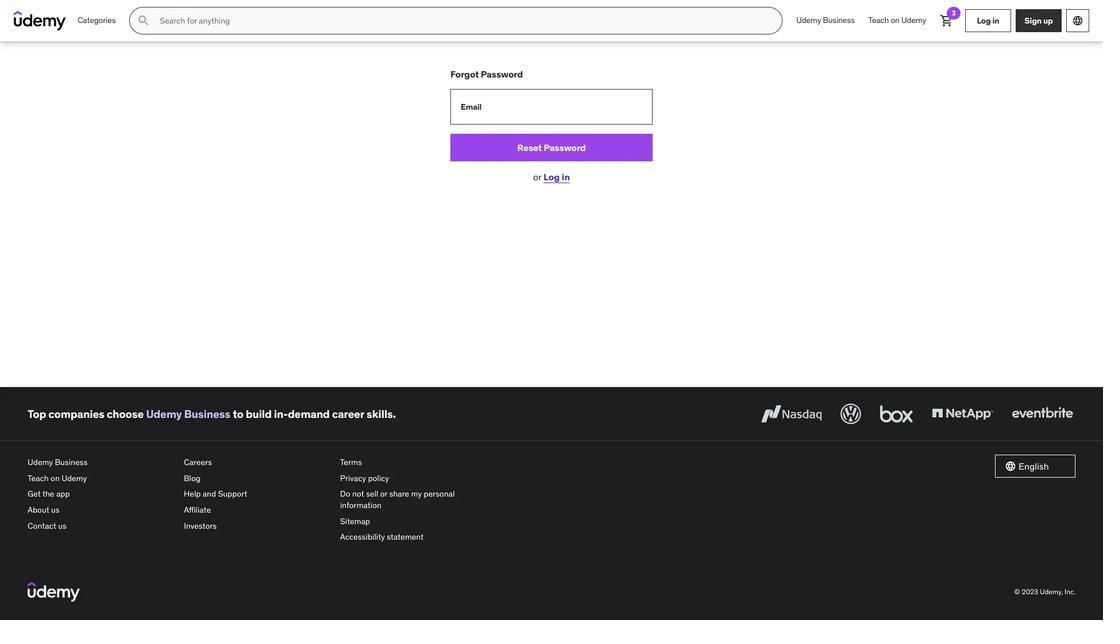 Task type: vqa. For each thing, say whether or not it's contained in the screenshot.
(6)
no



Task type: locate. For each thing, give the bounding box(es) containing it.
careers link
[[184, 455, 331, 471]]

or right sell
[[380, 489, 387, 500]]

2023
[[1022, 587, 1038, 596]]

0 horizontal spatial teach on udemy link
[[28, 471, 175, 487]]

teach up get
[[28, 473, 49, 484]]

us
[[51, 505, 60, 515], [58, 521, 67, 531]]

sign up link
[[1016, 9, 1062, 32]]

about
[[28, 505, 49, 515]]

1 vertical spatial teach on udemy link
[[28, 471, 175, 487]]

or inside terms privacy policy do not sell or share my personal information sitemap accessibility statement
[[380, 489, 387, 500]]

©
[[1014, 587, 1020, 596]]

1 horizontal spatial business
[[184, 407, 230, 421]]

log in link down reset password button
[[544, 171, 570, 183]]

and
[[203, 489, 216, 500]]

0 horizontal spatial on
[[51, 473, 60, 484]]

1 vertical spatial on
[[51, 473, 60, 484]]

blog
[[184, 473, 201, 484]]

english button
[[995, 455, 1076, 478]]

log in
[[977, 15, 999, 26]]

teach inside udemy business teach on udemy get the app about us contact us
[[28, 473, 49, 484]]

on up the
[[51, 473, 60, 484]]

0 vertical spatial on
[[891, 15, 900, 25]]

0 horizontal spatial teach
[[28, 473, 49, 484]]

careers
[[184, 457, 212, 468]]

top
[[28, 407, 46, 421]]

in
[[993, 15, 999, 26], [562, 171, 570, 183]]

0 vertical spatial business
[[823, 15, 855, 25]]

forgot password
[[450, 68, 523, 80]]

accessibility statement link
[[340, 530, 487, 546]]

privacy policy link
[[340, 471, 487, 487]]

terms privacy policy do not sell or share my personal information sitemap accessibility statement
[[340, 457, 455, 543]]

1 horizontal spatial teach
[[868, 15, 889, 25]]

0 vertical spatial teach on udemy link
[[862, 7, 933, 34]]

get
[[28, 489, 41, 500]]

teach on udemy link up about us "link"
[[28, 471, 175, 487]]

udemy image
[[14, 11, 66, 30], [28, 582, 80, 602]]

get the app link
[[28, 487, 175, 503]]

us right contact
[[58, 521, 67, 531]]

categories
[[78, 15, 116, 25]]

help and support link
[[184, 487, 331, 503]]

support
[[218, 489, 247, 500]]

teach on udemy link
[[862, 7, 933, 34], [28, 471, 175, 487]]

business for udemy business
[[823, 15, 855, 25]]

0 vertical spatial teach
[[868, 15, 889, 25]]

1 vertical spatial log in link
[[544, 171, 570, 183]]

1 horizontal spatial log in link
[[965, 9, 1011, 32]]

forgot
[[450, 68, 479, 80]]

in left the sign
[[993, 15, 999, 26]]

affiliate
[[184, 505, 211, 515]]

about us link
[[28, 503, 175, 519]]

not
[[352, 489, 364, 500]]

or down the reset
[[533, 171, 541, 183]]

statement
[[387, 532, 424, 543]]

1 horizontal spatial teach on udemy link
[[862, 7, 933, 34]]

reset
[[517, 142, 542, 153]]

reset password button
[[450, 134, 653, 162]]

careers blog help and support affiliate investors
[[184, 457, 247, 531]]

Search for anything text field
[[158, 11, 768, 30]]

2 horizontal spatial business
[[823, 15, 855, 25]]

0 vertical spatial in
[[993, 15, 999, 26]]

log inside log in link
[[977, 15, 991, 26]]

contact
[[28, 521, 56, 531]]

udemy
[[796, 15, 821, 25], [901, 15, 926, 25], [146, 407, 182, 421], [28, 457, 53, 468], [62, 473, 87, 484]]

accessibility
[[340, 532, 385, 543]]

1 vertical spatial or
[[380, 489, 387, 500]]

password inside button
[[544, 142, 586, 153]]

1 vertical spatial password
[[544, 142, 586, 153]]

business inside udemy business teach on udemy get the app about us contact us
[[55, 457, 87, 468]]

do not sell or share my personal information button
[[340, 487, 487, 514]]

udemy business link
[[789, 7, 862, 34], [146, 407, 230, 421], [28, 455, 175, 471]]

small image
[[1005, 461, 1016, 472]]

personal
[[424, 489, 455, 500]]

password up or log in
[[544, 142, 586, 153]]

1 vertical spatial teach
[[28, 473, 49, 484]]

english
[[1019, 461, 1049, 472]]

information
[[340, 500, 381, 511]]

log in link right 3 at the right top of page
[[965, 9, 1011, 32]]

1 horizontal spatial log
[[977, 15, 991, 26]]

in down reset password button
[[562, 171, 570, 183]]

teach right udemy business
[[868, 15, 889, 25]]

my
[[411, 489, 422, 500]]

0 horizontal spatial password
[[481, 68, 523, 80]]

or
[[533, 171, 541, 183], [380, 489, 387, 500]]

eventbrite image
[[1010, 402, 1076, 427]]

0 vertical spatial log in link
[[965, 9, 1011, 32]]

0 horizontal spatial business
[[55, 457, 87, 468]]

udemy business teach on udemy get the app about us contact us
[[28, 457, 87, 531]]

policy
[[368, 473, 389, 484]]

skills.
[[366, 407, 396, 421]]

1 vertical spatial in
[[562, 171, 570, 183]]

log
[[977, 15, 991, 26], [544, 171, 560, 183]]

1 horizontal spatial password
[[544, 142, 586, 153]]

0 vertical spatial password
[[481, 68, 523, 80]]

blog link
[[184, 471, 331, 487]]

teach on udemy link left shopping cart with 3 items icon on the top
[[862, 7, 933, 34]]

on
[[891, 15, 900, 25], [51, 473, 60, 484]]

0 vertical spatial log
[[977, 15, 991, 26]]

0 horizontal spatial log
[[544, 171, 560, 183]]

3 link
[[933, 7, 961, 34]]

log in link
[[965, 9, 1011, 32], [544, 171, 570, 183]]

top companies choose udemy business to build in-demand career skills.
[[28, 407, 396, 421]]

© 2023 udemy, inc.
[[1014, 587, 1076, 596]]

0 horizontal spatial or
[[380, 489, 387, 500]]

teach
[[868, 15, 889, 25], [28, 473, 49, 484]]

shopping cart with 3 items image
[[940, 14, 954, 28]]

investors
[[184, 521, 217, 531]]

log right 3 at the right top of page
[[977, 15, 991, 26]]

box image
[[877, 402, 916, 427]]

log down reset password button
[[544, 171, 560, 183]]

us right about
[[51, 505, 60, 515]]

app
[[56, 489, 70, 500]]

1 horizontal spatial on
[[891, 15, 900, 25]]

sitemap
[[340, 516, 370, 527]]

on left 3 link at the right
[[891, 15, 900, 25]]

1 horizontal spatial or
[[533, 171, 541, 183]]

2 vertical spatial business
[[55, 457, 87, 468]]

business
[[823, 15, 855, 25], [184, 407, 230, 421], [55, 457, 87, 468]]

password
[[481, 68, 523, 80], [544, 142, 586, 153]]

1 vertical spatial log
[[544, 171, 560, 183]]

sitemap link
[[340, 514, 487, 530]]

0 vertical spatial udemy business link
[[789, 7, 862, 34]]

help
[[184, 489, 201, 500]]

password right forgot
[[481, 68, 523, 80]]

career
[[332, 407, 364, 421]]



Task type: describe. For each thing, give the bounding box(es) containing it.
reset password
[[517, 142, 586, 153]]

build
[[246, 407, 272, 421]]

share
[[389, 489, 409, 500]]

categories button
[[71, 7, 123, 34]]

investors link
[[184, 519, 331, 534]]

terms link
[[340, 455, 487, 471]]

privacy
[[340, 473, 366, 484]]

the
[[42, 489, 54, 500]]

udemy business
[[796, 15, 855, 25]]

inc.
[[1065, 587, 1076, 596]]

do
[[340, 489, 350, 500]]

1 vertical spatial us
[[58, 521, 67, 531]]

nasdaq image
[[758, 402, 824, 427]]

terms
[[340, 457, 362, 468]]

contact us link
[[28, 519, 175, 534]]

password for forgot password
[[481, 68, 523, 80]]

teach on udemy
[[868, 15, 926, 25]]

0 horizontal spatial log in link
[[544, 171, 570, 183]]

volkswagen image
[[838, 402, 864, 427]]

companies
[[48, 407, 104, 421]]

0 vertical spatial or
[[533, 171, 541, 183]]

netapp image
[[930, 402, 996, 427]]

or log in
[[533, 171, 570, 183]]

choose
[[107, 407, 144, 421]]

choose a language image
[[1072, 15, 1084, 26]]

1 vertical spatial udemy business link
[[146, 407, 230, 421]]

0 vertical spatial us
[[51, 505, 60, 515]]

password for reset password
[[544, 142, 586, 153]]

sell
[[366, 489, 378, 500]]

sign up
[[1025, 15, 1053, 26]]

2 vertical spatial udemy business link
[[28, 455, 175, 471]]

0 vertical spatial udemy image
[[14, 11, 66, 30]]

to
[[233, 407, 243, 421]]

business for udemy business teach on udemy get the app about us contact us
[[55, 457, 87, 468]]

sign
[[1025, 15, 1042, 26]]

1 vertical spatial udemy image
[[28, 582, 80, 602]]

udemy,
[[1040, 587, 1063, 596]]

submit search image
[[137, 14, 151, 28]]

1 vertical spatial business
[[184, 407, 230, 421]]

on inside udemy business teach on udemy get the app about us contact us
[[51, 473, 60, 484]]

3
[[952, 9, 956, 17]]

demand
[[288, 407, 330, 421]]

affiliate link
[[184, 503, 331, 519]]

up
[[1043, 15, 1053, 26]]

0 horizontal spatial in
[[562, 171, 570, 183]]

1 horizontal spatial in
[[993, 15, 999, 26]]

in-
[[274, 407, 288, 421]]



